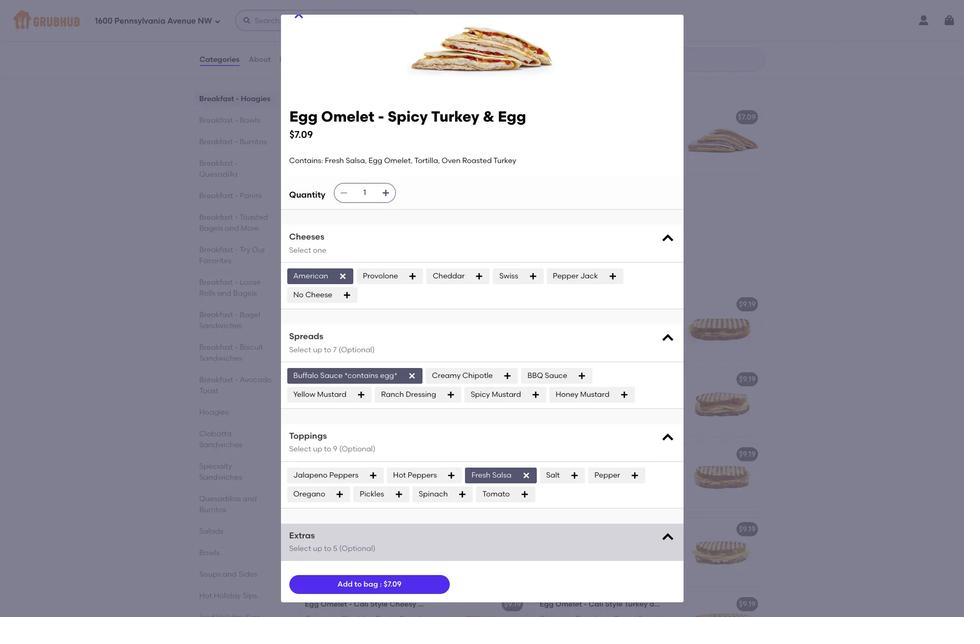 Task type: describe. For each thing, give the bounding box(es) containing it.
select for spreads
[[289, 345, 311, 354]]

one
[[313, 246, 327, 255]]

contains: for egg omelet - honey smoked turkey image
[[540, 390, 574, 399]]

plain
[[383, 127, 401, 136]]

breakfast for breakfast - avocado toast tab at the left bottom of the page
[[199, 376, 233, 385]]

- inside breakfast - biscuit sandwiches
[[235, 343, 238, 352]]

breakfast - avocado toast
[[199, 376, 271, 396]]

$7.09 button
[[534, 106, 763, 174]]

add
[[338, 580, 353, 589]]

tortilla, inside contains: garlic aioli, plain cream cheese, spinach, tomato, egg omelet, tortilla, oven roasted turkey
[[335, 149, 361, 158]]

egg omelet - applewood smoked bacon
[[305, 300, 451, 309]]

provolone
[[363, 272, 398, 281]]

egg omelet - honey smoked turkey image
[[684, 368, 763, 436]]

style for cheesy
[[370, 600, 388, 609]]

1 horizontal spatial bowls
[[240, 116, 260, 125]]

oregano
[[294, 490, 325, 499]]

salt
[[546, 471, 560, 480]]

and inside quesadillas and burritos
[[243, 495, 257, 504]]

egg omelet - spicy turkey & egg image
[[449, 181, 527, 249]]

sandwiches inside tab
[[199, 473, 242, 482]]

spinach,
[[336, 138, 367, 147]]

pepper inside contains: pepper jack, panini bread, creamy chipotle, applewood smoked bacon, salsa, egg omelet
[[341, 540, 367, 549]]

cheddar
[[433, 272, 465, 281]]

spicy for egg omelet - spicy bacon
[[589, 525, 609, 534]]

ham
[[354, 375, 371, 384]]

honey mustard
[[556, 390, 610, 399]]

jalapeno
[[294, 471, 328, 480]]

applewood inside "contains: pepper jack, panini bread, applewood smoked bacon, jalapenos, egg omelet"
[[540, 550, 581, 559]]

breakfast for breakfast - panini tab at the left
[[199, 191, 233, 200]]

fresh inside contains: cheddar, fresh salsa, egg omelet, tortilla burrito
[[376, 15, 395, 24]]

fresh salsa
[[472, 471, 512, 480]]

soups
[[199, 570, 221, 579]]

1600 pennsylvania avenue nw
[[95, 16, 212, 26]]

jack, for bacon,
[[603, 540, 623, 549]]

panini down jack
[[576, 315, 598, 324]]

up for spreads
[[313, 345, 322, 354]]

1600
[[95, 16, 113, 26]]

panini up egg omelet - applewood smoked bacon
[[362, 269, 397, 283]]

spicy for egg omelet - spicy turkey & egg $7.09
[[388, 108, 428, 125]]

burritos for quesadillas and burritos
[[199, 506, 226, 515]]

contains: panini bread, egg omelet, sausage patty
[[540, 465, 669, 484]]

breakfast - toasted bagels and more tab
[[199, 212, 273, 234]]

contains: for egg omelet - ham image
[[305, 390, 339, 399]]

smoked inside contains: pepper jack, panini bread, creamy chipotle, applewood smoked bacon, salsa, egg omelet
[[305, 561, 334, 570]]

contains: garlic aioli, plain cream cheese, spinach, tomato, egg omelet, tortilla, oven roasted turkey
[[305, 127, 437, 158]]

egg omelet - cali style turkey and bacon ranch image
[[684, 593, 763, 617]]

panini inside "contains: pepper jack, panini bread, applewood smoked bacon, jalapenos, egg omelet"
[[625, 540, 647, 549]]

pepper left jack
[[553, 272, 579, 281]]

svg image for spinach
[[459, 490, 467, 499]]

contains: pepper jack, panini bread, applewood smoked bacon, jalapenos, egg omelet
[[540, 540, 672, 570]]

jack, for applewood
[[368, 540, 388, 549]]

pepper jack
[[553, 272, 598, 281]]

omelet inside "contains: pepper jack, panini bread, applewood smoked bacon, jalapenos, egg omelet"
[[597, 561, 624, 570]]

1 horizontal spatial ranch
[[691, 600, 714, 609]]

$9.19 for the egg omelet - cali style cheesy turkey and bacon image
[[504, 600, 521, 609]]

about
[[249, 55, 271, 64]]

style for turkey
[[605, 600, 623, 609]]

breakfast - burritos tab
[[199, 136, 273, 147]]

spreads select up to 7 (optional)
[[289, 332, 375, 354]]

- inside breakfast - bagel sandwiches
[[235, 311, 238, 319]]

tortilla
[[335, 26, 359, 35]]

- inside breakfast - avocado toast
[[235, 376, 238, 385]]

ciabatta
[[199, 430, 232, 439]]

ranch dressing
[[381, 390, 436, 399]]

cali for turkey
[[589, 600, 604, 609]]

9
[[333, 445, 338, 454]]

1 vertical spatial contains: fresh salsa, egg omelet, tortilla, oven roasted turkey
[[305, 202, 429, 222]]

breakfast - panini inside breakfast - panini tab
[[199, 191, 262, 200]]

egg inside "contains: pepper jack, panini bread, applewood smoked bacon, jalapenos, egg omelet"
[[581, 561, 595, 570]]

breakfast - burritos
[[199, 137, 267, 146]]

roasted inside contains: garlic aioli, plain cream cheese, spinach, tomato, egg omelet, tortilla, oven roasted turkey
[[383, 149, 413, 158]]

loose
[[240, 278, 261, 287]]

$5.99
[[503, 0, 521, 9]]

buffalo
[[294, 371, 319, 380]]

bread, inside contains: panini bread, egg omelet, sausage patty
[[600, 465, 623, 474]]

breakfast - biscuit sandwiches tab
[[199, 342, 273, 364]]

contains: for egg omelet - applewood smoked bacon image
[[305, 315, 339, 324]]

panini down egg omelet - honey smoked turkey
[[576, 390, 598, 399]]

sandwiches inside 'tab'
[[199, 441, 242, 450]]

1 vertical spatial hoagies
[[199, 408, 228, 417]]

toppings select up to 9 (optional)
[[289, 431, 376, 454]]

dressing
[[406, 390, 436, 399]]

main navigation navigation
[[0, 0, 965, 41]]

bag
[[364, 580, 378, 589]]

$9.19 for egg omelet - ham image
[[504, 375, 521, 384]]

spreads
[[289, 332, 324, 342]]

meat, for honey
[[625, 390, 645, 399]]

contains: for egg omelet - garlic smoked turkey & egg image
[[305, 127, 339, 136]]

quesadillas and burritos
[[199, 495, 257, 515]]

1 horizontal spatial hoagies
[[241, 94, 270, 103]]

1 vertical spatial bowls
[[199, 549, 219, 558]]

peppers for hot peppers
[[408, 471, 437, 480]]

panini inside contains: pepper jack, panini bread, creamy chipotle, applewood smoked bacon, salsa, egg omelet
[[390, 540, 412, 549]]

smoked for egg omelet - garlic smoked turkey & egg
[[378, 113, 407, 121]]

5
[[333, 545, 338, 554]]

breakfast - try our favorites
[[199, 246, 265, 265]]

egg omelet - oven roasted turkey image
[[449, 443, 527, 511]]

egg omelet - honey smoked turkey
[[540, 375, 668, 384]]

egg inside contains: fresh salsa, egg omelet, tortilla, oven roasted turkey
[[385, 202, 398, 211]]

2 horizontal spatial tortilla,
[[415, 156, 440, 165]]

panini down ham
[[341, 390, 363, 399]]

salsa, down "egg omelet - spicy turkey & egg"
[[362, 202, 383, 211]]

egg omelet - spicy turkey & egg
[[305, 188, 422, 196]]

burrito
[[361, 26, 384, 35]]

omelet inside egg omelet - spicy turkey & egg $7.09
[[321, 108, 374, 125]]

svg image for bbq sauce
[[578, 372, 587, 380]]

egg omelet - oven roasted turkey
[[305, 450, 430, 459]]

svg image for cheddar
[[475, 272, 484, 281]]

bagels inside breakfast - loose rolls and bagels
[[233, 289, 257, 298]]

egg omelet - garlic smoked turkey & egg
[[305, 113, 455, 121]]

sides
[[238, 570, 257, 579]]

contains: panini bread, applewood smoked bacon, egg omelet
[[305, 315, 431, 334]]

$9.19 for egg omelet - honey smoked turkey image
[[739, 375, 756, 384]]

egg inside the contains: panini bread, applewood smoked bacon, egg omelet
[[362, 325, 376, 334]]

7
[[333, 345, 337, 354]]

breakfast - bagel sandwiches
[[199, 311, 260, 331]]

breakfast for breakfast - bowls tab on the left top of page
[[199, 116, 233, 125]]

hot holiday sips
[[199, 592, 257, 601]]

toast
[[199, 387, 218, 396]]

mustard for spicy mustard
[[492, 390, 521, 399]]

cheeses select one
[[289, 232, 327, 255]]

svg image for jalapeno peppers
[[369, 471, 378, 480]]

add to bag : $7.09
[[338, 580, 402, 589]]

categories
[[200, 55, 240, 64]]

soups and sides
[[199, 570, 257, 579]]

southwest
[[354, 525, 392, 534]]

contains: panini bread, meat, egg omelet for ham
[[305, 390, 426, 409]]

quesadillas and burritos tab
[[199, 494, 273, 516]]

specialty sandwiches tab
[[199, 461, 273, 483]]

Input item quantity number field
[[353, 184, 377, 203]]

breakfast up cheese
[[298, 269, 352, 283]]

cheese,
[[305, 138, 334, 147]]

aioli,
[[364, 127, 381, 136]]

bagel
[[240, 311, 260, 319]]

contains: panini bread, meat, egg omelet for honey
[[540, 390, 661, 409]]

breakfast - bowls
[[199, 116, 260, 125]]

smoked for egg omelet - applewood smoked bacon
[[397, 300, 426, 309]]

contains: for egg omelet - egg image associated with $9.19
[[540, 315, 574, 324]]

cheddar,
[[341, 15, 374, 24]]

ciabatta sandwiches tab
[[199, 429, 273, 451]]

egg omelet - spicy turkey & egg $7.09
[[289, 108, 526, 140]]

omelet, inside contains: garlic aioli, plain cream cheese, spinach, tomato, egg omelet, tortilla, oven roasted turkey
[[305, 149, 334, 158]]

spicy mustard
[[471, 390, 521, 399]]

1 horizontal spatial honey
[[589, 375, 612, 384]]

:
[[380, 580, 382, 589]]

0 horizontal spatial ranch
[[381, 390, 404, 399]]

breakfast - quesadilla
[[199, 159, 238, 179]]

svg image for buffalo sauce *contains egg*
[[408, 372, 417, 380]]

mustard for yellow mustard
[[317, 390, 347, 399]]

more
[[241, 224, 259, 233]]

turkey inside egg omelet - spicy turkey & egg $7.09
[[431, 108, 479, 125]]

cheeses
[[289, 232, 325, 242]]

hot peppers
[[393, 471, 437, 480]]

egg omelet - spicy bacon
[[540, 525, 634, 534]]

$9.19 for egg omelet - sausage patty image
[[739, 450, 756, 459]]

contains: cheddar, fresh salsa, egg omelet, tortilla burrito
[[305, 15, 434, 35]]

to for spreads
[[324, 345, 332, 354]]

select for toppings
[[289, 445, 311, 454]]

fresh down "egg omelet - spicy turkey & egg"
[[341, 202, 360, 211]]

avenue
[[167, 16, 196, 26]]

sauce for bbq
[[545, 371, 568, 380]]



Task type: locate. For each thing, give the bounding box(es) containing it.
breakfast down breakfast - bowls
[[199, 137, 233, 146]]

egg inside contains: cheddar, fresh salsa, egg omelet, tortilla burrito
[[420, 15, 434, 24]]

chipotle up spicy mustard
[[463, 371, 493, 380]]

specialty
[[199, 462, 232, 471]]

jack, down egg omelet - southwest chipotle bacon
[[368, 540, 388, 549]]

egg inside contains: panini bread, egg omelet, sausage patty
[[625, 465, 639, 474]]

jalapeno peppers
[[294, 471, 359, 480]]

breakfast for the breakfast - biscuit sandwiches tab
[[199, 343, 233, 352]]

1 vertical spatial burritos
[[199, 506, 226, 515]]

up left 7
[[313, 345, 322, 354]]

0 horizontal spatial bagels
[[199, 224, 223, 233]]

try
[[240, 246, 250, 254]]

sandwiches inside breakfast - bagel sandwiches
[[199, 322, 242, 331]]

cream
[[402, 127, 427, 136]]

1 horizontal spatial creamy
[[432, 371, 461, 380]]

turkey inside contains: garlic aioli, plain cream cheese, spinach, tomato, egg omelet, tortilla, oven roasted turkey
[[414, 149, 437, 158]]

up inside extras select up to 5 (optional)
[[313, 545, 322, 554]]

bacon, inside "contains: pepper jack, panini bread, applewood smoked bacon, jalapenos, egg omelet"
[[613, 550, 638, 559]]

sausage
[[540, 475, 571, 484]]

breakfast for the breakfast - hoagies tab
[[199, 94, 234, 103]]

honey down bbq sauce
[[556, 390, 579, 399]]

contains: up chipotle,
[[305, 540, 339, 549]]

applewood up the contains: panini bread, applewood smoked bacon, egg omelet
[[354, 300, 396, 309]]

0 horizontal spatial cali
[[354, 600, 369, 609]]

breakfast - panini tab
[[199, 190, 273, 201]]

up left the 5
[[313, 545, 322, 554]]

contains: inside contains: garlic aioli, plain cream cheese, spinach, tomato, egg omelet, tortilla, oven roasted turkey
[[305, 127, 339, 136]]

bagels up favorites
[[199, 224, 223, 233]]

bowls tab
[[199, 548, 273, 559]]

1 horizontal spatial hot
[[393, 471, 406, 480]]

0 vertical spatial bacon,
[[336, 325, 361, 334]]

biscuit
[[240, 343, 263, 352]]

egg omelet - spicy bacon image
[[684, 518, 763, 586]]

svg image for no cheese
[[343, 291, 351, 300]]

contains: down cheese,
[[289, 156, 323, 165]]

reviews
[[280, 55, 309, 64]]

up for toppings
[[313, 445, 322, 454]]

up down toppings
[[313, 445, 322, 454]]

2 sauce from the left
[[545, 371, 568, 380]]

soups and sides tab
[[199, 569, 273, 580]]

burritos down quesadillas
[[199, 506, 226, 515]]

0 vertical spatial breakfast - panini
[[199, 191, 262, 200]]

1 vertical spatial egg omelet - egg image
[[684, 293, 763, 361]]

creamy down extras
[[305, 550, 334, 559]]

3 up from the top
[[313, 545, 322, 554]]

3 sandwiches from the top
[[199, 441, 242, 450]]

breakfast for breakfast - burritos tab
[[199, 137, 233, 146]]

pickles
[[360, 490, 384, 499]]

chipotle right southwest
[[393, 525, 424, 534]]

pepper inside "contains: pepper jack, panini bread, applewood smoked bacon, jalapenos, egg omelet"
[[576, 540, 602, 549]]

omelet inside the contains: panini bread, applewood smoked bacon, egg omelet
[[378, 325, 405, 334]]

0 vertical spatial (optional)
[[339, 345, 375, 354]]

2 vertical spatial (optional)
[[339, 545, 376, 554]]

egg omelet - cali style cheesy turkey and bacon image
[[449, 593, 527, 617]]

breakfast - bowls tab
[[199, 115, 273, 126]]

select down 'cheeses'
[[289, 246, 311, 255]]

1 vertical spatial honey
[[556, 390, 579, 399]]

breakfast - loose rolls and bagels
[[199, 278, 261, 298]]

to for toppings
[[324, 445, 332, 454]]

salsa, right cheddar,
[[397, 15, 418, 24]]

$9.19 for egg omelet - cali style turkey and bacon ranch image
[[739, 600, 756, 609]]

contains: inside contains: fresh salsa, egg omelet, tortilla, oven roasted turkey
[[305, 202, 339, 211]]

contains: panini bread, meat, egg omelet down ham
[[305, 390, 426, 409]]

tortilla, down cream at the top
[[415, 156, 440, 165]]

to for extras
[[324, 545, 332, 554]]

1 peppers from the left
[[330, 471, 359, 480]]

*contains
[[345, 371, 379, 380]]

contains: down egg omelet - ham
[[305, 390, 339, 399]]

applewood inside contains: pepper jack, panini bread, creamy chipotle, applewood smoked bacon, salsa, egg omelet
[[370, 550, 411, 559]]

cali for cheesy
[[354, 600, 369, 609]]

(optional) right 7
[[339, 345, 375, 354]]

quesadilla
[[199, 170, 237, 179]]

style down ':' at left
[[370, 600, 388, 609]]

select for extras
[[289, 545, 311, 554]]

pepper right patty
[[595, 471, 621, 480]]

panini down egg omelet - southwest chipotle bacon
[[390, 540, 412, 549]]

smoked inside the contains: panini bread, applewood smoked bacon, egg omelet
[[305, 325, 334, 334]]

select down toppings
[[289, 445, 311, 454]]

0 horizontal spatial breakfast - panini
[[199, 191, 262, 200]]

0 horizontal spatial bowls
[[199, 549, 219, 558]]

and inside breakfast - loose rolls and bagels
[[217, 289, 231, 298]]

oven inside contains: garlic aioli, plain cream cheese, spinach, tomato, egg omelet, tortilla, oven roasted turkey
[[363, 149, 382, 158]]

breakfast - hoagies tab
[[199, 93, 273, 104]]

0 horizontal spatial &
[[400, 188, 406, 196]]

contains: inside contains: pepper jack, panini bread, creamy chipotle, applewood smoked bacon, salsa, egg omelet
[[305, 540, 339, 549]]

patty
[[573, 475, 592, 484]]

breakfast - avocado toast tab
[[199, 375, 273, 397]]

garlic inside contains: garlic aioli, plain cream cheese, spinach, tomato, egg omelet, tortilla, oven roasted turkey
[[341, 127, 362, 136]]

bbq sauce
[[528, 371, 568, 380]]

to left bag
[[355, 580, 362, 589]]

0 horizontal spatial mustard
[[317, 390, 347, 399]]

yellow
[[294, 390, 316, 399]]

select down extras
[[289, 545, 311, 554]]

egg inside contains: pepper jack, panini bread, creamy chipotle, applewood smoked bacon, salsa, egg omelet
[[385, 561, 399, 570]]

breakfast for breakfast - toasted bagels and more tab
[[199, 213, 233, 222]]

2 style from the left
[[605, 600, 623, 609]]

select inside cheeses select one
[[289, 246, 311, 255]]

1 horizontal spatial style
[[605, 600, 623, 609]]

1 vertical spatial up
[[313, 445, 322, 454]]

pepper
[[553, 272, 579, 281], [595, 471, 621, 480], [341, 540, 367, 549], [576, 540, 602, 549]]

cali down "contains: pepper jack, panini bread, applewood smoked bacon, jalapenos, egg omelet"
[[589, 600, 604, 609]]

contains: panini bread, meat, egg omelet for oven
[[305, 465, 426, 484]]

1 select from the top
[[289, 246, 311, 255]]

salads tab
[[199, 526, 273, 537]]

1 horizontal spatial egg omelet - egg image
[[684, 293, 763, 361]]

bacon, down egg omelet - spicy bacon
[[613, 550, 638, 559]]

- inside breakfast - quesadilla
[[235, 159, 238, 168]]

honey
[[589, 375, 612, 384], [556, 390, 579, 399]]

select inside spreads select up to 7 (optional)
[[289, 345, 311, 354]]

panini inside contains: panini bread, egg omelet, sausage patty
[[576, 465, 598, 474]]

$9.19
[[739, 300, 756, 309], [504, 375, 521, 384], [739, 375, 756, 384], [739, 450, 756, 459], [504, 525, 521, 534], [739, 525, 756, 534], [504, 600, 521, 609], [739, 600, 756, 609]]

svg image
[[292, 8, 305, 20], [243, 16, 251, 25], [340, 189, 348, 197], [661, 231, 675, 246], [339, 272, 347, 281], [409, 272, 417, 281], [529, 272, 537, 281], [609, 272, 617, 281], [661, 331, 675, 346], [447, 391, 455, 399], [532, 391, 540, 399], [620, 391, 629, 399], [522, 471, 531, 480], [571, 471, 579, 480], [631, 471, 639, 480], [395, 490, 403, 499], [521, 490, 529, 499], [661, 530, 675, 545]]

1 horizontal spatial peppers
[[408, 471, 437, 480]]

mustard down egg omelet - ham
[[317, 390, 347, 399]]

to inside spreads select up to 7 (optional)
[[324, 345, 332, 354]]

egg omelet - egg image for $9.19
[[684, 293, 763, 361]]

spinach
[[419, 490, 448, 499]]

tab
[[199, 612, 273, 617]]

creamy up dressing
[[432, 371, 461, 380]]

breakfast - panini down quesadilla
[[199, 191, 262, 200]]

bacon, inside the contains: panini bread, applewood smoked bacon, egg omelet
[[336, 325, 361, 334]]

(optional) for extras
[[339, 545, 376, 554]]

cheesy
[[390, 600, 417, 609]]

extras
[[289, 531, 315, 541]]

1 vertical spatial creamy
[[305, 550, 334, 559]]

rolls
[[199, 289, 215, 298]]

0 vertical spatial bowls
[[240, 116, 260, 125]]

2 up from the top
[[313, 445, 322, 454]]

- inside breakfast - try our favorites
[[235, 246, 238, 254]]

hot for hot holiday sips
[[199, 592, 212, 601]]

1 vertical spatial (optional)
[[339, 445, 376, 454]]

reviews button
[[279, 41, 310, 79]]

0 horizontal spatial burritos
[[199, 506, 226, 515]]

style down "contains: pepper jack, panini bread, applewood smoked bacon, jalapenos, egg omelet"
[[605, 600, 623, 609]]

meat, down egg omelet - oven roasted turkey
[[390, 465, 410, 474]]

panini inside tab
[[240, 191, 262, 200]]

salsa, down spinach,
[[346, 156, 367, 165]]

contains: fresh salsa, egg omelet, tortilla, oven roasted turkey down "egg omelet - spicy turkey & egg"
[[305, 202, 429, 222]]

breakfast down rolls
[[199, 311, 233, 319]]

cali
[[354, 600, 369, 609], [589, 600, 604, 609]]

egg omelet - sausage patty image
[[684, 443, 763, 511]]

breakfast - try our favorites tab
[[199, 244, 273, 267]]

to inside extras select up to 5 (optional)
[[324, 545, 332, 554]]

contains: inside contains: cheddar, fresh salsa, egg omelet, tortilla burrito
[[305, 15, 339, 24]]

(optional) right 9
[[339, 445, 376, 454]]

cheese
[[306, 291, 333, 299]]

favorites
[[199, 257, 231, 265]]

creamy inside contains: pepper jack, panini bread, creamy chipotle, applewood smoked bacon, salsa, egg omelet
[[305, 550, 334, 559]]

2 horizontal spatial &
[[483, 108, 494, 125]]

meat, down egg*
[[390, 390, 410, 399]]

bowls
[[240, 116, 260, 125], [199, 549, 219, 558]]

toasted
[[240, 213, 268, 222]]

breakfast - loose rolls and bagels tab
[[199, 277, 273, 299]]

cali down add to bag : $7.09 on the left
[[354, 600, 369, 609]]

2 sandwiches from the top
[[199, 354, 242, 363]]

1 vertical spatial garlic
[[341, 127, 362, 136]]

chipotle,
[[335, 550, 368, 559]]

breakfast inside breakfast - try our favorites
[[199, 246, 233, 254]]

0 horizontal spatial hoagies
[[199, 408, 228, 417]]

applewood down egg omelet - southwest chipotle bacon
[[370, 550, 411, 559]]

sandwiches down specialty
[[199, 473, 242, 482]]

1 horizontal spatial tortilla,
[[335, 149, 361, 158]]

0 vertical spatial contains: fresh salsa, egg omelet, tortilla, oven roasted turkey
[[289, 156, 517, 165]]

burritos down breakfast - bowls tab on the left top of page
[[240, 137, 267, 146]]

(optional) inside extras select up to 5 (optional)
[[339, 545, 376, 554]]

quesadillas
[[199, 495, 241, 504]]

applewood up jalapenos,
[[540, 550, 581, 559]]

fresh left salsa
[[472, 471, 491, 480]]

bacon, up 7
[[336, 325, 361, 334]]

panini down egg omelet - oven roasted turkey
[[341, 465, 363, 474]]

jack, inside contains: pepper jack, panini bread, creamy chipotle, applewood smoked bacon, salsa, egg omelet
[[368, 540, 388, 549]]

0 horizontal spatial egg omelet - egg image
[[449, 0, 527, 62]]

0 vertical spatial garlic
[[354, 113, 376, 121]]

breakfast for breakfast - quesadilla tab on the top left of the page
[[199, 159, 233, 168]]

contains: down quantity
[[305, 202, 339, 211]]

salsa, inside contains: pepper jack, panini bread, creamy chipotle, applewood smoked bacon, salsa, egg omelet
[[362, 561, 384, 570]]

breakfast inside breakfast - quesadilla
[[199, 159, 233, 168]]

0 horizontal spatial hot
[[199, 592, 212, 601]]

$9.19 for egg omelet - spicy bacon image
[[739, 525, 756, 534]]

1 vertical spatial ranch
[[691, 600, 714, 609]]

to left 9
[[324, 445, 332, 454]]

(optional) right the 5
[[339, 545, 376, 554]]

(optional) inside spreads select up to 7 (optional)
[[339, 345, 375, 354]]

1 vertical spatial hot
[[199, 592, 212, 601]]

$7.09 inside egg omelet - spicy turkey & egg $7.09
[[289, 128, 313, 140]]

fresh down cheese,
[[325, 156, 344, 165]]

svg image for creamy chipotle
[[504, 372, 512, 380]]

spicy down contains: garlic aioli, plain cream cheese, spinach, tomato, egg omelet, tortilla, oven roasted turkey
[[354, 188, 374, 196]]

0 vertical spatial creamy
[[432, 371, 461, 380]]

and inside "breakfast - toasted bagels and more"
[[225, 224, 239, 233]]

spicy inside egg omelet - spicy turkey & egg $7.09
[[388, 108, 428, 125]]

0 vertical spatial chipotle
[[463, 371, 493, 380]]

extras select up to 5 (optional)
[[289, 531, 376, 554]]

breakfast up favorites
[[199, 246, 233, 254]]

4 select from the top
[[289, 545, 311, 554]]

egg omelet - cali style cheesy turkey and bacon
[[305, 600, 482, 609]]

1 jack, from the left
[[368, 540, 388, 549]]

svg image
[[944, 14, 956, 27], [214, 18, 221, 24], [382, 189, 390, 197], [475, 272, 484, 281], [343, 291, 351, 300], [408, 372, 417, 380], [504, 372, 512, 380], [578, 372, 587, 380], [357, 391, 366, 399], [661, 431, 675, 445], [369, 471, 378, 480], [448, 471, 456, 480], [336, 490, 344, 499], [459, 490, 467, 499]]

1 horizontal spatial burritos
[[240, 137, 267, 146]]

hot holiday sips tab
[[199, 591, 273, 602]]

- inside egg omelet - spicy turkey & egg $7.09
[[378, 108, 384, 125]]

sandwiches up breakfast - biscuit sandwiches
[[199, 322, 242, 331]]

spicy down creamy chipotle
[[471, 390, 490, 399]]

jack, down egg omelet - spicy bacon
[[603, 540, 623, 549]]

hoagies tab
[[199, 407, 273, 418]]

contains: for egg omelet - sausage patty image
[[540, 465, 574, 474]]

egg omelet - ham & egg image
[[684, 106, 763, 174]]

omelet
[[321, 0, 347, 9], [321, 108, 374, 125], [321, 113, 347, 121], [321, 188, 347, 196], [321, 300, 347, 309], [640, 315, 667, 324], [378, 325, 405, 334], [321, 375, 347, 384], [556, 375, 582, 384], [305, 400, 332, 409], [540, 400, 567, 409], [321, 450, 347, 459], [305, 475, 332, 484], [321, 525, 347, 534], [556, 525, 582, 534], [401, 561, 427, 570], [597, 561, 624, 570], [321, 600, 347, 609], [556, 600, 582, 609]]

egg omelet - egg image
[[449, 0, 527, 62], [684, 293, 763, 361]]

toppings
[[289, 431, 327, 441]]

bacon,
[[336, 325, 361, 334], [613, 550, 638, 559], [336, 561, 361, 570]]

contains: down bbq sauce
[[540, 390, 574, 399]]

1 vertical spatial breakfast - panini
[[298, 269, 397, 283]]

& for egg omelet - spicy turkey & egg $7.09
[[483, 108, 494, 125]]

contains: inside contains: panini bread, egg omelet, sausage patty
[[540, 465, 574, 474]]

sauce right bbq
[[545, 371, 568, 380]]

nw
[[198, 16, 212, 26]]

applewood inside the contains: panini bread, applewood smoked bacon, egg omelet
[[390, 315, 431, 324]]

american
[[294, 272, 328, 281]]

0 vertical spatial ranch
[[381, 390, 404, 399]]

hot inside tab
[[199, 592, 212, 601]]

0 horizontal spatial chipotle
[[393, 525, 424, 534]]

bread,
[[365, 315, 388, 324], [600, 315, 623, 324], [365, 390, 388, 399], [600, 390, 623, 399], [365, 465, 388, 474], [600, 465, 623, 474], [413, 540, 437, 549], [648, 540, 672, 549]]

quantity
[[289, 190, 326, 200]]

egg
[[305, 0, 319, 9], [354, 0, 368, 9], [420, 15, 434, 24], [289, 108, 318, 125], [498, 108, 526, 125], [305, 113, 319, 121], [441, 113, 455, 121], [399, 138, 413, 147], [369, 156, 383, 165], [305, 188, 319, 196], [408, 188, 422, 196], [385, 202, 398, 211], [305, 300, 319, 309], [625, 315, 639, 324], [362, 325, 376, 334], [305, 375, 319, 384], [540, 375, 554, 384], [412, 390, 426, 399], [647, 390, 661, 399], [305, 450, 319, 459], [412, 465, 426, 474], [625, 465, 639, 474], [305, 525, 319, 534], [540, 525, 554, 534], [385, 561, 399, 570], [581, 561, 595, 570], [305, 600, 319, 609], [540, 600, 554, 609]]

select for cheeses
[[289, 246, 311, 255]]

jack, inside "contains: pepper jack, panini bread, applewood smoked bacon, jalapenos, egg omelet"
[[603, 540, 623, 549]]

1 mustard from the left
[[317, 390, 347, 399]]

salsa, inside contains: cheddar, fresh salsa, egg omelet, tortilla burrito
[[397, 15, 418, 24]]

hoagies up "ciabatta"
[[199, 408, 228, 417]]

peppers up the spinach
[[408, 471, 437, 480]]

3 select from the top
[[289, 445, 311, 454]]

1 horizontal spatial cali
[[589, 600, 604, 609]]

peppers down 9
[[330, 471, 359, 480]]

up inside spreads select up to 7 (optional)
[[313, 345, 322, 354]]

2 mustard from the left
[[492, 390, 521, 399]]

breakfast inside "breakfast - toasted bagels and more"
[[199, 213, 233, 222]]

breakfast inside breakfast - loose rolls and bagels
[[199, 278, 233, 287]]

1 horizontal spatial mustard
[[492, 390, 521, 399]]

bread, inside the contains: panini bread, applewood smoked bacon, egg omelet
[[365, 315, 388, 324]]

0 vertical spatial egg omelet - egg image
[[449, 0, 527, 62]]

breakfast up breakfast - bowls
[[199, 94, 234, 103]]

0 horizontal spatial honey
[[556, 390, 579, 399]]

spicy up "contains: pepper jack, panini bread, applewood smoked bacon, jalapenos, egg omelet"
[[589, 525, 609, 534]]

& inside egg omelet - spicy turkey & egg $7.09
[[483, 108, 494, 125]]

0 vertical spatial hoagies
[[241, 94, 270, 103]]

panini down egg omelet - applewood smoked bacon
[[341, 315, 363, 324]]

egg omelet - southwest chipotle bacon image
[[449, 518, 527, 586]]

breakfast - toasted bagels and more
[[199, 213, 268, 233]]

tomato
[[483, 490, 510, 499]]

(optional) for toppings
[[339, 445, 376, 454]]

2 select from the top
[[289, 345, 311, 354]]

bagels down loose
[[233, 289, 257, 298]]

breakfast for breakfast - bagel sandwiches tab
[[199, 311, 233, 319]]

1 horizontal spatial breakfast - panini
[[298, 269, 397, 283]]

svg image for oregano
[[336, 490, 344, 499]]

jack,
[[368, 540, 388, 549], [603, 540, 623, 549]]

bacon, down chipotle,
[[336, 561, 361, 570]]

to left 7
[[324, 345, 332, 354]]

1 sauce from the left
[[320, 371, 343, 380]]

garlic up aioli,
[[354, 113, 376, 121]]

select down spreads
[[289, 345, 311, 354]]

contains: for egg omelet - spicy bacon image
[[540, 540, 574, 549]]

contains: panini bread, meat, egg omelet
[[305, 390, 426, 409], [540, 390, 661, 409], [305, 465, 426, 484]]

1 horizontal spatial chipotle
[[463, 371, 493, 380]]

panini inside the contains: panini bread, applewood smoked bacon, egg omelet
[[341, 315, 363, 324]]

spicy for egg omelet - spicy turkey & egg
[[354, 188, 374, 196]]

0 vertical spatial burritos
[[240, 137, 267, 146]]

1 cali from the left
[[354, 600, 369, 609]]

0 vertical spatial bagels
[[199, 224, 223, 233]]

applewood
[[354, 300, 396, 309], [390, 315, 431, 324], [370, 550, 411, 559], [540, 550, 581, 559]]

egg omelet - ham
[[305, 375, 371, 384]]

contains: down egg omelet - egg
[[305, 15, 339, 24]]

contains: fresh salsa, egg omelet, tortilla, oven roasted turkey
[[289, 156, 517, 165], [305, 202, 429, 222]]

svg image inside main navigation navigation
[[243, 16, 251, 25]]

meat, for oven
[[390, 465, 410, 474]]

- inside "breakfast - toasted bagels and more"
[[235, 213, 238, 222]]

salsa, up bag
[[362, 561, 384, 570]]

0 vertical spatial hot
[[393, 471, 406, 480]]

hoagies up breakfast - bowls tab on the left top of page
[[241, 94, 270, 103]]

contains: down pepper jack
[[540, 315, 574, 324]]

tortilla, up 'cheeses'
[[305, 213, 331, 222]]

0 vertical spatial up
[[313, 345, 322, 354]]

hot down egg omelet - oven roasted turkey
[[393, 471, 406, 480]]

buffalo sauce *contains egg*
[[294, 371, 398, 380]]

2 jack, from the left
[[603, 540, 623, 549]]

2 vertical spatial bacon,
[[336, 561, 361, 570]]

contains: for egg omelet - spicy turkey & egg image
[[305, 202, 339, 211]]

2 cali from the left
[[589, 600, 604, 609]]

contains: up jalapenos,
[[540, 540, 574, 549]]

0 horizontal spatial tortilla,
[[305, 213, 331, 222]]

hot
[[393, 471, 406, 480], [199, 592, 212, 601]]

meat, for ham
[[390, 390, 410, 399]]

smoked for contains: panini bread, applewood smoked bacon, egg omelet
[[305, 325, 334, 334]]

breakfast for breakfast - try our favorites 'tab'
[[199, 246, 233, 254]]

select
[[289, 246, 311, 255], [289, 345, 311, 354], [289, 445, 311, 454], [289, 545, 311, 554]]

contains: up cheese,
[[305, 127, 339, 136]]

2 horizontal spatial mustard
[[581, 390, 610, 399]]

svg image for yellow mustard
[[357, 391, 366, 399]]

creamy
[[432, 371, 461, 380], [305, 550, 334, 559]]

categories button
[[199, 41, 240, 79]]

- inside breakfast - loose rolls and bagels
[[235, 278, 238, 287]]

0 horizontal spatial sauce
[[320, 371, 343, 380]]

bagels inside "breakfast - toasted bagels and more"
[[199, 224, 223, 233]]

contains: inside "contains: pepper jack, panini bread, applewood smoked bacon, jalapenos, egg omelet"
[[540, 540, 574, 549]]

egg omelet - garlic smoked turkey & egg image
[[449, 106, 527, 174]]

egg omelet - cali style turkey and bacon ranch
[[540, 600, 714, 609]]

burritos for breakfast - burritos
[[240, 137, 267, 146]]

contains: for $5.99's egg omelet - egg image
[[305, 15, 339, 24]]

& for egg omelet - spicy turkey & egg
[[400, 188, 406, 196]]

no
[[294, 291, 304, 299]]

smoked inside "contains: pepper jack, panini bread, applewood smoked bacon, jalapenos, egg omelet"
[[583, 550, 612, 559]]

4 sandwiches from the top
[[199, 473, 242, 482]]

garlic up spinach,
[[341, 127, 362, 136]]

breakfast inside breakfast - bagel sandwiches
[[199, 311, 233, 319]]

swiss
[[500, 272, 519, 281]]

bread, inside "contains: pepper jack, panini bread, applewood smoked bacon, jalapenos, egg omelet"
[[648, 540, 672, 549]]

breakfast - hoagies
[[199, 94, 270, 103]]

contains: for egg omelet - southwest chipotle bacon image
[[305, 540, 339, 549]]

omelet inside contains: pepper jack, panini bread, creamy chipotle, applewood smoked bacon, salsa, egg omelet
[[401, 561, 427, 570]]

omelet, inside contains: cheddar, fresh salsa, egg omelet, tortilla burrito
[[305, 26, 334, 35]]

peppers for jalapeno peppers
[[330, 471, 359, 480]]

2 vertical spatial up
[[313, 545, 322, 554]]

panini
[[240, 191, 262, 200], [362, 269, 397, 283], [341, 315, 363, 324], [576, 315, 598, 324], [341, 390, 363, 399], [576, 390, 598, 399], [341, 465, 363, 474], [576, 465, 598, 474], [390, 540, 412, 549], [625, 540, 647, 549]]

our
[[252, 246, 265, 254]]

specialty sandwiches
[[199, 462, 242, 482]]

sandwiches inside breakfast - biscuit sandwiches
[[199, 354, 242, 363]]

1 horizontal spatial sauce
[[545, 371, 568, 380]]

breakfast inside breakfast - avocado toast
[[199, 376, 233, 385]]

sauce for buffalo
[[320, 371, 343, 380]]

breakfast up quesadilla
[[199, 159, 233, 168]]

mustard for honey mustard
[[581, 390, 610, 399]]

contains: panini bread, meat, egg omelet down egg omelet - honey smoked turkey
[[540, 390, 661, 409]]

select inside extras select up to 5 (optional)
[[289, 545, 311, 554]]

(optional)
[[339, 345, 375, 354], [339, 445, 376, 454], [339, 545, 376, 554]]

contains: up sausage
[[540, 465, 574, 474]]

svg image for 1600 pennsylvania avenue nw
[[214, 18, 221, 24]]

mustard down egg omelet - honey smoked turkey
[[581, 390, 610, 399]]

(optional) for spreads
[[339, 345, 375, 354]]

$7.09 inside $7.09 button
[[738, 113, 756, 121]]

breakfast inside breakfast - biscuit sandwiches
[[199, 343, 233, 352]]

contains: for the egg omelet - oven roasted turkey image
[[305, 465, 339, 474]]

salsa
[[493, 471, 512, 480]]

egg omelet - ham image
[[449, 368, 527, 436]]

svg image for hot peppers
[[448, 471, 456, 480]]

1 sandwiches from the top
[[199, 322, 242, 331]]

breakfast - quesadilla tab
[[199, 158, 273, 180]]

to inside toppings select up to 9 (optional)
[[324, 445, 332, 454]]

fresh
[[376, 15, 395, 24], [325, 156, 344, 165], [341, 202, 360, 211], [472, 471, 491, 480]]

omelet,
[[305, 26, 334, 35], [305, 149, 334, 158], [384, 156, 413, 165], [400, 202, 429, 211], [640, 465, 669, 474]]

0 vertical spatial honey
[[589, 375, 612, 384]]

bread, inside contains: pepper jack, panini bread, creamy chipotle, applewood smoked bacon, salsa, egg omelet
[[413, 540, 437, 549]]

turkey inside contains: fresh salsa, egg omelet, tortilla, oven roasted turkey
[[384, 213, 407, 222]]

sandwiches up breakfast - avocado toast
[[199, 354, 242, 363]]

chipotle
[[463, 371, 493, 380], [393, 525, 424, 534]]

egg inside contains: garlic aioli, plain cream cheese, spinach, tomato, egg omelet, tortilla, oven roasted turkey
[[399, 138, 413, 147]]

breakfast up toast
[[199, 376, 233, 385]]

pepper down egg omelet - spicy bacon
[[576, 540, 602, 549]]

1 style from the left
[[370, 600, 388, 609]]

sandwiches down "ciabatta"
[[199, 441, 242, 450]]

2 peppers from the left
[[408, 471, 437, 480]]

0 horizontal spatial peppers
[[330, 471, 359, 480]]

3 mustard from the left
[[581, 390, 610, 399]]

egg*
[[380, 371, 398, 380]]

breakfast down quesadilla
[[199, 191, 233, 200]]

to left the 5
[[324, 545, 332, 554]]

egg omelet - egg image for $5.99
[[449, 0, 527, 62]]

1 vertical spatial bacon,
[[613, 550, 638, 559]]

applewood down egg omelet - applewood smoked bacon
[[390, 315, 431, 324]]

no cheese
[[294, 291, 333, 299]]

yellow mustard
[[294, 390, 347, 399]]

1 up from the top
[[313, 345, 322, 354]]

salads
[[199, 527, 223, 536]]

1 horizontal spatial bagels
[[233, 289, 257, 298]]

mustard
[[317, 390, 347, 399], [492, 390, 521, 399], [581, 390, 610, 399]]

select inside toppings select up to 9 (optional)
[[289, 445, 311, 454]]

bowls up soups
[[199, 549, 219, 558]]

hot for hot peppers
[[393, 471, 406, 480]]

breakfast up rolls
[[199, 278, 233, 287]]

smoked
[[378, 113, 407, 121], [397, 300, 426, 309], [305, 325, 334, 334], [614, 375, 643, 384], [583, 550, 612, 559], [305, 561, 334, 570]]

contains: down 9
[[305, 465, 339, 474]]

(optional) inside toppings select up to 9 (optional)
[[339, 445, 376, 454]]

up for extras
[[313, 545, 322, 554]]

pennsylvania
[[115, 16, 166, 26]]

0 horizontal spatial creamy
[[305, 550, 334, 559]]

panini up patty
[[576, 465, 598, 474]]

omelet, inside contains: panini bread, egg omelet, sausage patty
[[640, 465, 669, 474]]

up
[[313, 345, 322, 354], [313, 445, 322, 454], [313, 545, 322, 554]]

meat, down egg omelet - honey smoked turkey
[[625, 390, 645, 399]]

bagels
[[199, 224, 223, 233], [233, 289, 257, 298]]

omelet, inside contains: fresh salsa, egg omelet, tortilla, oven roasted turkey
[[400, 202, 429, 211]]

breakfast down breakfast - bagel sandwiches
[[199, 343, 233, 352]]

1 vertical spatial bagels
[[233, 289, 257, 298]]

burritos inside quesadillas and burritos
[[199, 506, 226, 515]]

1 vertical spatial chipotle
[[393, 525, 424, 534]]

bacon, inside contains: pepper jack, panini bread, creamy chipotle, applewood smoked bacon, salsa, egg omelet
[[336, 561, 361, 570]]

contains: pepper jack, panini bread, creamy chipotle, applewood smoked bacon, salsa, egg omelet
[[305, 540, 437, 570]]

up inside toppings select up to 9 (optional)
[[313, 445, 322, 454]]

burritos
[[240, 137, 267, 146], [199, 506, 226, 515]]

ciabatta sandwiches
[[199, 430, 242, 450]]

sips
[[243, 592, 257, 601]]

1 horizontal spatial jack,
[[603, 540, 623, 549]]

contains: panini bread, meat, egg omelet down egg omelet - oven roasted turkey
[[305, 465, 426, 484]]

0 horizontal spatial jack,
[[368, 540, 388, 549]]

smoked for egg omelet - honey smoked turkey
[[614, 375, 643, 384]]

1 horizontal spatial &
[[434, 113, 439, 121]]

breakfast - bagel sandwiches tab
[[199, 310, 273, 332]]

egg omelet - applewood smoked bacon image
[[449, 293, 527, 361]]

0 horizontal spatial style
[[370, 600, 388, 609]]

contains: inside the contains: panini bread, applewood smoked bacon, egg omelet
[[305, 315, 339, 324]]

breakfast for breakfast - loose rolls and bagels tab
[[199, 278, 233, 287]]



Task type: vqa. For each thing, say whether or not it's contained in the screenshot.
Panini in the CONTAINS: PANINI BREAD, EGG OMELET, SAUSAGE PATTY
yes



